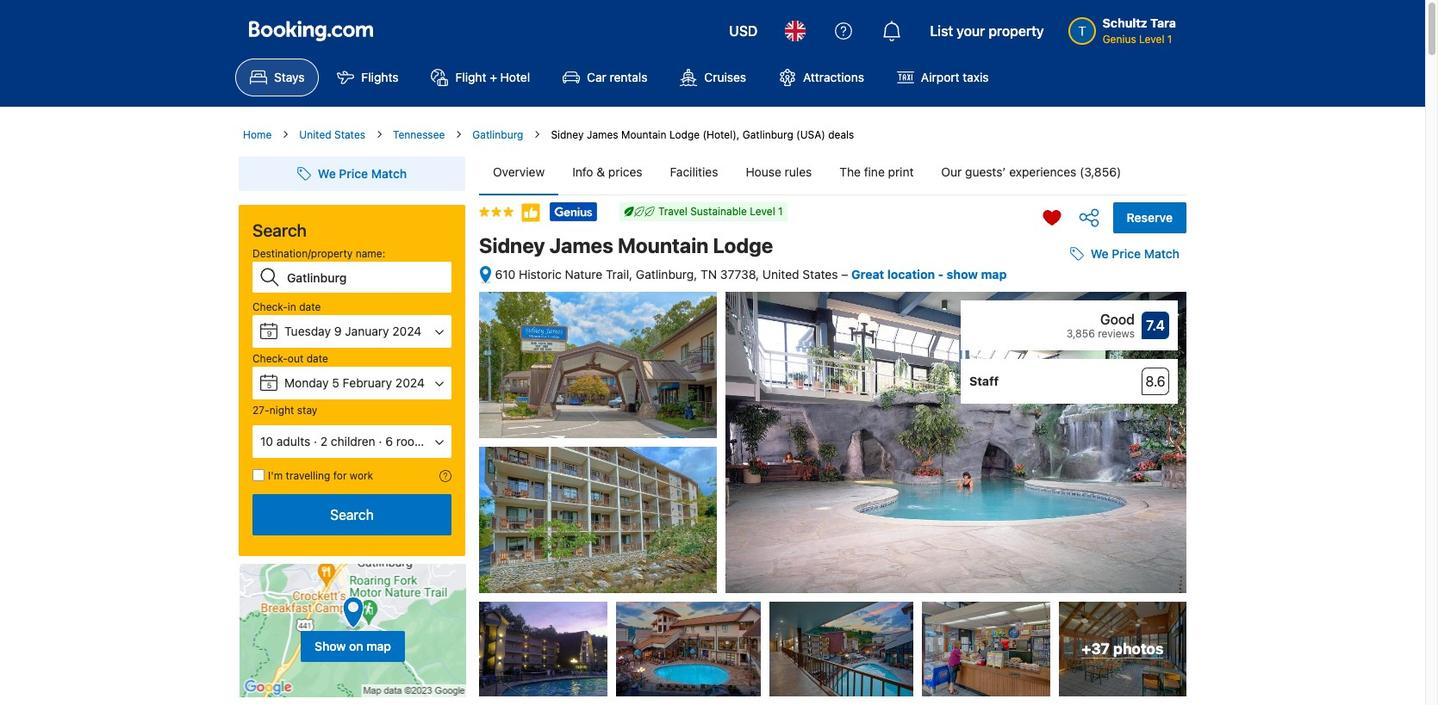 Task type: vqa. For each thing, say whether or not it's contained in the screenshot.
The fine print
yes



Task type: locate. For each thing, give the bounding box(es) containing it.
click to open map view image
[[479, 265, 492, 285]]

6
[[385, 434, 393, 449]]

2 check- from the top
[[253, 353, 288, 365]]

search
[[253, 221, 307, 240], [330, 508, 374, 523]]

stay
[[297, 404, 317, 417]]

if you select this option, we'll show you popular business travel features like breakfast, wifi and free parking. image
[[440, 471, 452, 483]]

1 vertical spatial date
[[307, 353, 328, 365]]

–
[[841, 267, 848, 282]]

1 vertical spatial map
[[366, 639, 391, 654]]

0 vertical spatial map
[[981, 267, 1007, 282]]

info
[[572, 165, 593, 179]]

list your property
[[930, 23, 1044, 39]]

fine
[[864, 165, 885, 179]]

mountain for sidney james mountain lodge
[[618, 234, 709, 258]]

1 vertical spatial mountain
[[618, 234, 709, 258]]

schultz
[[1103, 16, 1148, 30]]

2 · from the left
[[379, 434, 382, 449]]

5 right "monday" at the left bottom
[[332, 376, 339, 390]]

genius
[[1103, 33, 1137, 46]]

1 horizontal spatial match
[[1144, 247, 1180, 261]]

1 horizontal spatial ·
[[379, 434, 382, 449]]

1 down tara
[[1168, 33, 1173, 46]]

sidney up info
[[551, 128, 584, 141]]

9 down check-in date
[[267, 329, 272, 339]]

0 vertical spatial united
[[299, 128, 331, 141]]

valign  initial image
[[521, 203, 541, 223]]

0 horizontal spatial 9
[[267, 329, 272, 339]]

1 horizontal spatial we
[[1091, 247, 1109, 261]]

level
[[1139, 33, 1165, 46], [750, 205, 775, 218]]

we
[[318, 166, 336, 181], [1091, 247, 1109, 261]]

1 vertical spatial we
[[1091, 247, 1109, 261]]

united right 37738,
[[763, 267, 799, 282]]

1 vertical spatial we price match
[[1091, 247, 1180, 261]]

trail,
[[606, 267, 633, 282]]

0 vertical spatial we price match
[[318, 166, 407, 181]]

guests'
[[965, 165, 1006, 179]]

mountain up gatlinburg,
[[618, 234, 709, 258]]

children
[[331, 434, 375, 449]]

match down reserve button at top right
[[1144, 247, 1180, 261]]

gatlinburg up overview
[[473, 128, 523, 141]]

1 horizontal spatial 1
[[1168, 33, 1173, 46]]

9 left january at the left
[[334, 324, 342, 339]]

james up &
[[587, 128, 619, 141]]

flight + hotel link
[[417, 59, 545, 97]]

show
[[315, 639, 346, 654]]

date right in
[[299, 301, 321, 314]]

3,856
[[1067, 328, 1095, 341]]

list your property link
[[920, 10, 1055, 52]]

1 horizontal spatial gatlinburg
[[743, 128, 794, 141]]

2024
[[392, 324, 422, 339], [396, 376, 425, 390]]

1 horizontal spatial map
[[981, 267, 1007, 282]]

· left 2
[[314, 434, 317, 449]]

10 adults · 2 children · 6 rooms button
[[253, 426, 452, 459]]

1 horizontal spatial sidney
[[551, 128, 584, 141]]

we down united states link
[[318, 166, 336, 181]]

reserve button
[[1113, 203, 1187, 234]]

2
[[320, 434, 328, 449]]

list
[[930, 23, 953, 39]]

level inside schultz tara genius level 1
[[1139, 33, 1165, 46]]

night
[[270, 404, 294, 417]]

Where are you going? field
[[280, 262, 452, 293]]

map
[[981, 267, 1007, 282], [366, 639, 391, 654]]

1 vertical spatial united
[[763, 267, 799, 282]]

0 vertical spatial 1
[[1168, 33, 1173, 46]]

0 vertical spatial check-
[[253, 301, 288, 314]]

good 3,856 reviews
[[1067, 312, 1135, 341]]

0 vertical spatial we
[[318, 166, 336, 181]]

0 vertical spatial 2024
[[392, 324, 422, 339]]

location
[[888, 267, 935, 282]]

+37 photos link
[[1059, 603, 1187, 697]]

staff
[[970, 374, 999, 389]]

date right out
[[307, 353, 328, 365]]

cruises link
[[666, 59, 761, 97]]

if you select this option, we'll show you popular business travel features like breakfast, wifi and free parking. image
[[440, 471, 452, 483]]

1 horizontal spatial lodge
[[713, 234, 773, 258]]

5
[[332, 376, 339, 390], [267, 381, 272, 390]]

1 vertical spatial level
[[750, 205, 775, 218]]

10 adults · 2 children · 6 rooms
[[260, 434, 431, 449]]

· left "6"
[[379, 434, 382, 449]]

tennessee link
[[393, 128, 445, 143]]

sidney for sidney james mountain lodge (hotel), gatlinburg (usa) deals
[[551, 128, 584, 141]]

(hotel),
[[703, 128, 740, 141]]

car rentals link
[[548, 59, 662, 97]]

out
[[288, 353, 304, 365]]

mountain up prices
[[621, 128, 667, 141]]

0 horizontal spatial ·
[[314, 434, 317, 449]]

lodge left (hotel), at the top of the page
[[670, 128, 700, 141]]

1 · from the left
[[314, 434, 317, 449]]

0 horizontal spatial gatlinburg
[[473, 128, 523, 141]]

(3,856)
[[1080, 165, 1121, 179]]

0 horizontal spatial sidney
[[479, 234, 545, 258]]

level down house
[[750, 205, 775, 218]]

airport taxis link
[[882, 59, 1004, 97]]

attractions link
[[764, 59, 879, 97]]

we price match inside search "section"
[[318, 166, 407, 181]]

0 vertical spatial we price match button
[[290, 159, 414, 190]]

match down tennessee "link"
[[371, 166, 407, 181]]

check- up "monday" at the left bottom
[[253, 353, 288, 365]]

we price match down united states link
[[318, 166, 407, 181]]

united
[[299, 128, 331, 141], [763, 267, 799, 282]]

states left –
[[803, 267, 838, 282]]

deals
[[828, 128, 854, 141]]

1 vertical spatial search
[[330, 508, 374, 523]]

rooms
[[396, 434, 431, 449]]

we price match button down united states link
[[290, 159, 414, 190]]

gatlinburg up house
[[743, 128, 794, 141]]

destination/property name:
[[253, 247, 385, 260]]

map right the show
[[981, 267, 1007, 282]]

date for check-out date
[[307, 353, 328, 365]]

prices
[[608, 165, 643, 179]]

1 horizontal spatial states
[[803, 267, 838, 282]]

0 vertical spatial level
[[1139, 33, 1165, 46]]

1 vertical spatial lodge
[[713, 234, 773, 258]]

lodge up 37738,
[[713, 234, 773, 258]]

0 horizontal spatial states
[[334, 128, 365, 141]]

james up nature
[[550, 234, 613, 258]]

0 horizontal spatial we price match
[[318, 166, 407, 181]]

·
[[314, 434, 317, 449], [379, 434, 382, 449]]

1 horizontal spatial we price match
[[1091, 247, 1180, 261]]

info & prices link
[[559, 150, 656, 195]]

we price match button down reserve button at top right
[[1063, 239, 1187, 270]]

1 vertical spatial sidney
[[479, 234, 545, 258]]

price down reserve button at top right
[[1112, 247, 1141, 261]]

check- for in
[[253, 301, 288, 314]]

0 vertical spatial sidney
[[551, 128, 584, 141]]

0 vertical spatial match
[[371, 166, 407, 181]]

we price match down reserve button at top right
[[1091, 247, 1180, 261]]

gatlinburg link
[[473, 128, 523, 143]]

1 check- from the top
[[253, 301, 288, 314]]

taxis
[[963, 70, 989, 84]]

5 up the 27-
[[267, 381, 272, 390]]

lodge for sidney james mountain lodge (hotel), gatlinburg (usa) deals
[[670, 128, 700, 141]]

james for sidney james mountain lodge (hotel), gatlinburg (usa) deals
[[587, 128, 619, 141]]

car rentals
[[587, 70, 648, 84]]

check- up the tuesday
[[253, 301, 288, 314]]

stays
[[274, 70, 305, 84]]

tennessee
[[393, 128, 445, 141]]

search up destination/property
[[253, 221, 307, 240]]

0 horizontal spatial match
[[371, 166, 407, 181]]

1 down house rules link
[[778, 205, 783, 218]]

0 horizontal spatial we
[[318, 166, 336, 181]]

1 vertical spatial we price match button
[[1063, 239, 1187, 270]]

1 horizontal spatial level
[[1139, 33, 1165, 46]]

+
[[490, 70, 497, 84]]

states down "flights" link
[[334, 128, 365, 141]]

usd
[[729, 23, 758, 39]]

map right on
[[366, 639, 391, 654]]

flights
[[361, 70, 399, 84]]

1 horizontal spatial 5
[[332, 376, 339, 390]]

1 vertical spatial check-
[[253, 353, 288, 365]]

0 horizontal spatial map
[[366, 639, 391, 654]]

search down work
[[330, 508, 374, 523]]

+37
[[1082, 640, 1110, 659]]

0 horizontal spatial we price match button
[[290, 159, 414, 190]]

1 gatlinburg from the left
[[473, 128, 523, 141]]

search inside button
[[330, 508, 374, 523]]

monday
[[284, 376, 329, 390]]

0 vertical spatial lodge
[[670, 128, 700, 141]]

1 horizontal spatial search
[[330, 508, 374, 523]]

travel
[[658, 205, 688, 218]]

james for sidney james mountain lodge
[[550, 234, 613, 258]]

0 horizontal spatial united
[[299, 128, 331, 141]]

2024 right january at the left
[[392, 324, 422, 339]]

level down tara
[[1139, 33, 1165, 46]]

sidney up 610
[[479, 234, 545, 258]]

0 horizontal spatial search
[[253, 221, 307, 240]]

airport taxis
[[921, 70, 989, 84]]

1 horizontal spatial price
[[1112, 247, 1141, 261]]

we price match button
[[290, 159, 414, 190], [1063, 239, 1187, 270]]

overview
[[493, 165, 545, 179]]

1 vertical spatial match
[[1144, 247, 1180, 261]]

your account menu schultz tara genius level 1 element
[[1068, 8, 1183, 47]]

cruises
[[705, 70, 746, 84]]

1 vertical spatial james
[[550, 234, 613, 258]]

we up good on the top right of the page
[[1091, 247, 1109, 261]]

rules
[[785, 165, 812, 179]]

0 vertical spatial price
[[339, 166, 368, 181]]

2024 right february
[[396, 376, 425, 390]]

1 horizontal spatial united
[[763, 267, 799, 282]]

our guests' experiences (3,856)
[[942, 165, 1121, 179]]

0 vertical spatial james
[[587, 128, 619, 141]]

0 vertical spatial mountain
[[621, 128, 667, 141]]

home link
[[243, 128, 272, 143]]

0 horizontal spatial price
[[339, 166, 368, 181]]

james
[[587, 128, 619, 141], [550, 234, 613, 258]]

united right home
[[299, 128, 331, 141]]

the fine print link
[[826, 150, 928, 195]]

sidney
[[551, 128, 584, 141], [479, 234, 545, 258]]

0 horizontal spatial lodge
[[670, 128, 700, 141]]

1 vertical spatial 1
[[778, 205, 783, 218]]

1 vertical spatial 2024
[[396, 376, 425, 390]]

great location - show map button
[[852, 267, 1007, 282]]

tara
[[1151, 16, 1176, 30]]

1 vertical spatial price
[[1112, 247, 1141, 261]]

travelling
[[286, 470, 330, 483]]

0 vertical spatial date
[[299, 301, 321, 314]]

0 vertical spatial states
[[334, 128, 365, 141]]

1 horizontal spatial we price match button
[[1063, 239, 1187, 270]]

+37 photos
[[1082, 640, 1164, 659]]

hotel
[[500, 70, 530, 84]]

show on map button
[[239, 564, 467, 699], [301, 631, 405, 662]]

facilities link
[[656, 150, 732, 195]]

price down united states link
[[339, 166, 368, 181]]

9
[[334, 324, 342, 339], [267, 329, 272, 339]]



Task type: describe. For each thing, give the bounding box(es) containing it.
&
[[597, 165, 605, 179]]

we inside search "section"
[[318, 166, 336, 181]]

-
[[938, 267, 944, 282]]

booking.com image
[[249, 21, 373, 41]]

february
[[343, 376, 392, 390]]

info & prices
[[572, 165, 643, 179]]

price inside search "section"
[[339, 166, 368, 181]]

search section
[[232, 143, 472, 699]]

the
[[840, 165, 861, 179]]

0 horizontal spatial 5
[[267, 381, 272, 390]]

house
[[746, 165, 782, 179]]

sidney james mountain lodge (hotel), gatlinburg (usa) deals
[[551, 128, 854, 141]]

lodge for sidney james mountain lodge
[[713, 234, 773, 258]]

37738,
[[720, 267, 759, 282]]

home
[[243, 128, 272, 141]]

tuesday 9 january 2024
[[284, 324, 422, 339]]

map inside search "section"
[[366, 639, 391, 654]]

check-out date
[[253, 353, 328, 365]]

27-
[[253, 404, 270, 417]]

27-night stay
[[253, 404, 317, 417]]

2024 for monday 5 february 2024
[[396, 376, 425, 390]]

(usa)
[[796, 128, 826, 141]]

sidney james mountain lodge
[[479, 234, 773, 258]]

united states link
[[299, 128, 365, 143]]

facilities
[[670, 165, 718, 179]]

house rules link
[[732, 150, 826, 195]]

search button
[[253, 495, 452, 536]]

adults
[[276, 434, 310, 449]]

sidney james mountain lodge (hotel), gatlinburg (usa) deals link
[[551, 128, 854, 141]]

schultz tara genius level 1
[[1103, 16, 1176, 46]]

for
[[333, 470, 347, 483]]

tn
[[701, 267, 717, 282]]

match inside search "section"
[[371, 166, 407, 181]]

flight
[[455, 70, 486, 84]]

house rules
[[746, 165, 812, 179]]

rated good element
[[970, 310, 1135, 330]]

name:
[[356, 247, 385, 260]]

united states
[[299, 128, 365, 141]]

flights link
[[323, 59, 413, 97]]

8.6
[[1146, 374, 1166, 390]]

the fine print
[[840, 165, 914, 179]]

in
[[288, 301, 296, 314]]

0 horizontal spatial 1
[[778, 205, 783, 218]]

overview link
[[479, 150, 559, 195]]

flight + hotel
[[455, 70, 530, 84]]

i'm
[[268, 470, 283, 483]]

check-in date
[[253, 301, 321, 314]]

usd button
[[719, 10, 768, 52]]

car
[[587, 70, 607, 84]]

show
[[947, 267, 978, 282]]

0 vertical spatial search
[[253, 221, 307, 240]]

sidney for sidney james mountain lodge
[[479, 234, 545, 258]]

reserve
[[1127, 210, 1173, 225]]

610 historic nature trail, gatlinburg, tn 37738, united states – great location - show map
[[495, 267, 1007, 282]]

photos
[[1114, 640, 1164, 659]]

scored 7.4 element
[[1142, 312, 1170, 340]]

scored 8.6 element
[[1142, 368, 1170, 396]]

good
[[1101, 312, 1135, 328]]

airport
[[921, 70, 960, 84]]

monday 5 february 2024
[[284, 376, 425, 390]]

our
[[942, 165, 962, 179]]

attractions
[[803, 70, 864, 84]]

1 horizontal spatial 9
[[334, 324, 342, 339]]

property
[[989, 23, 1044, 39]]

610
[[495, 267, 516, 282]]

1 inside schultz tara genius level 1
[[1168, 33, 1173, 46]]

travel sustainable level 1
[[658, 205, 783, 218]]

2024 for tuesday 9 january 2024
[[392, 324, 422, 339]]

2 gatlinburg from the left
[[743, 128, 794, 141]]

sustainable
[[691, 205, 747, 218]]

check- for out
[[253, 353, 288, 365]]

mountain for sidney james mountain lodge (hotel), gatlinburg (usa) deals
[[621, 128, 667, 141]]

0 horizontal spatial level
[[750, 205, 775, 218]]

on
[[349, 639, 363, 654]]

nature
[[565, 267, 603, 282]]

states inside united states link
[[334, 128, 365, 141]]

your
[[957, 23, 985, 39]]

date for check-in date
[[299, 301, 321, 314]]

print
[[888, 165, 914, 179]]

1 vertical spatial states
[[803, 267, 838, 282]]

rentals
[[610, 70, 648, 84]]

united inside united states link
[[299, 128, 331, 141]]

destination/property
[[253, 247, 353, 260]]



